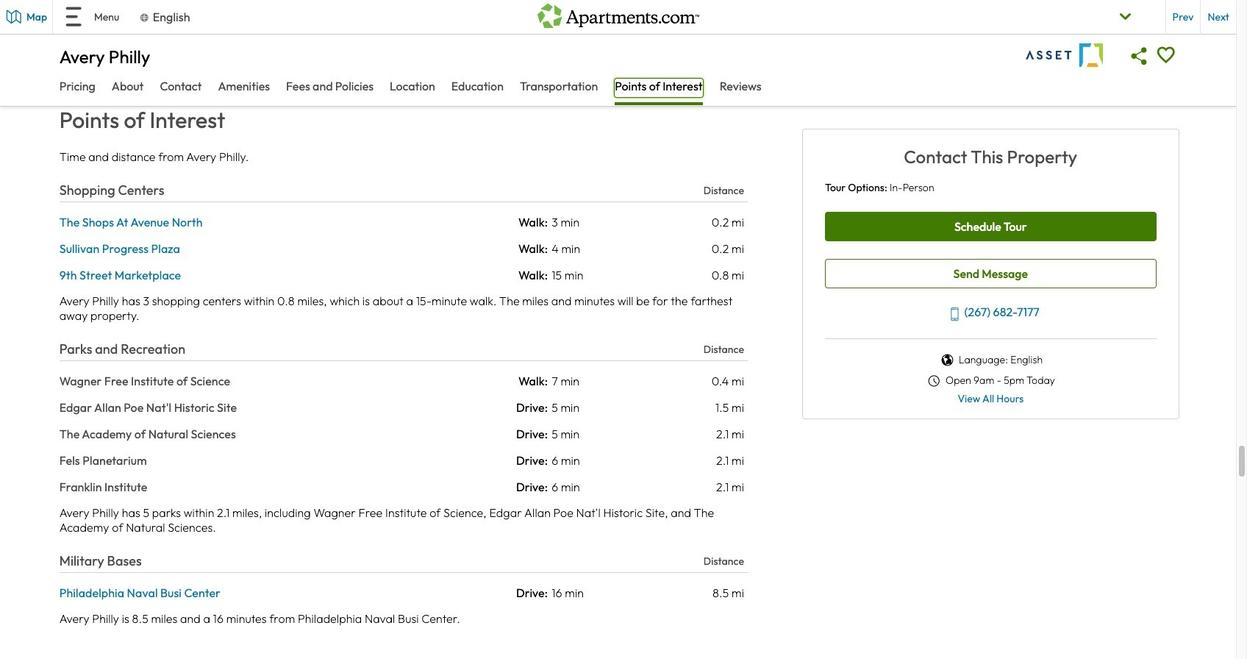 Task type: vqa. For each thing, say whether or not it's contained in the screenshot.
text field
no



Task type: describe. For each thing, give the bounding box(es) containing it.
property management company logo image
[[1024, 38, 1106, 71]]

share listing image
[[1127, 43, 1153, 69]]



Task type: locate. For each thing, give the bounding box(es) containing it.
apartments.com logo image
[[537, 0, 699, 28]]



